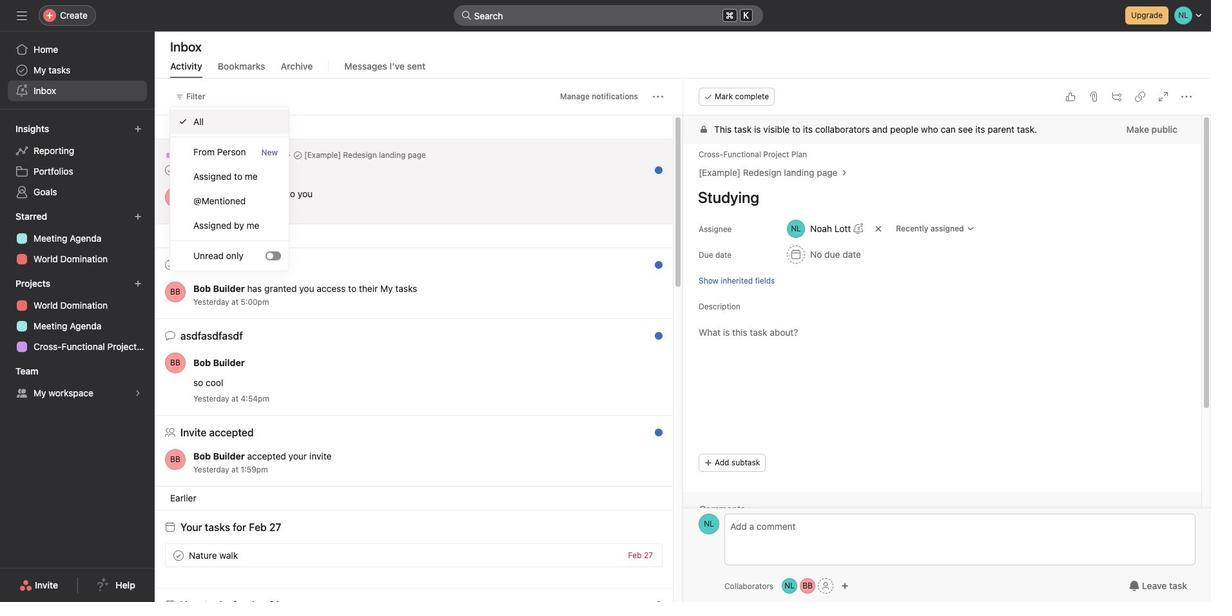 Task type: locate. For each thing, give the bounding box(es) containing it.
your tasks for jan 31, task element
[[181, 600, 280, 602]]

None field
[[454, 5, 763, 26]]

more actions for this task image
[[1182, 92, 1193, 102]]

0 vertical spatial archive notification image
[[649, 263, 659, 273]]

radio item
[[170, 110, 289, 134]]

remove assignee image
[[875, 225, 883, 233]]

comments image
[[749, 506, 756, 513]]

studying dialog
[[684, 79, 1212, 602]]

1 vertical spatial archive notification image
[[649, 334, 659, 344]]

add or remove collaborators image
[[801, 579, 816, 594], [842, 582, 850, 590]]

2 vertical spatial archive notification image
[[649, 431, 659, 441]]

open user profile image
[[165, 353, 186, 373]]

0 horizontal spatial add or remove collaborators image
[[801, 579, 816, 594]]

main content
[[684, 115, 1202, 602]]

Mark complete checkbox
[[171, 548, 186, 563]]

prominent image
[[462, 10, 472, 21]]

archive notification image
[[649, 263, 659, 273], [649, 334, 659, 344], [649, 431, 659, 441]]

see details, my workspace image
[[134, 390, 142, 397]]

1 archive notification image from the top
[[649, 263, 659, 273]]

projects element
[[0, 272, 155, 360]]

Task Name text field
[[690, 183, 1187, 212]]

open user profile image
[[165, 187, 186, 208], [165, 282, 186, 303], [165, 450, 186, 470], [699, 514, 720, 535]]



Task type: vqa. For each thing, say whether or not it's contained in the screenshot.
October 2023 Recap
no



Task type: describe. For each thing, give the bounding box(es) containing it.
3 archive notification image from the top
[[649, 431, 659, 441]]

Search tasks, projects, and more text field
[[454, 5, 763, 26]]

add items to starred image
[[134, 213, 142, 221]]

2 archive notification image from the top
[[649, 334, 659, 344]]

new insights image
[[134, 125, 142, 133]]

full screen image
[[1159, 92, 1169, 102]]

more actions image
[[653, 92, 664, 102]]

copy task link image
[[1136, 92, 1146, 102]]

insights element
[[0, 117, 155, 205]]

teams element
[[0, 360, 155, 406]]

starred element
[[0, 205, 155, 272]]

0 likes. click to like this task image
[[1066, 92, 1077, 102]]

main content inside the studying dialog
[[684, 115, 1202, 602]]

mark complete image
[[171, 548, 186, 563]]

hide sidebar image
[[17, 10, 27, 21]]

add subtask image
[[1113, 92, 1123, 102]]

your tasks for feb 27, task element
[[181, 522, 281, 533]]

1 horizontal spatial add or remove collaborators image
[[842, 582, 850, 590]]

new project or portfolio image
[[134, 280, 142, 288]]

add or remove collaborators image
[[782, 579, 798, 594]]

message icon image
[[165, 331, 175, 341]]

global element
[[0, 32, 155, 109]]

attachments: add a file to this task, studying image
[[1089, 92, 1100, 102]]



